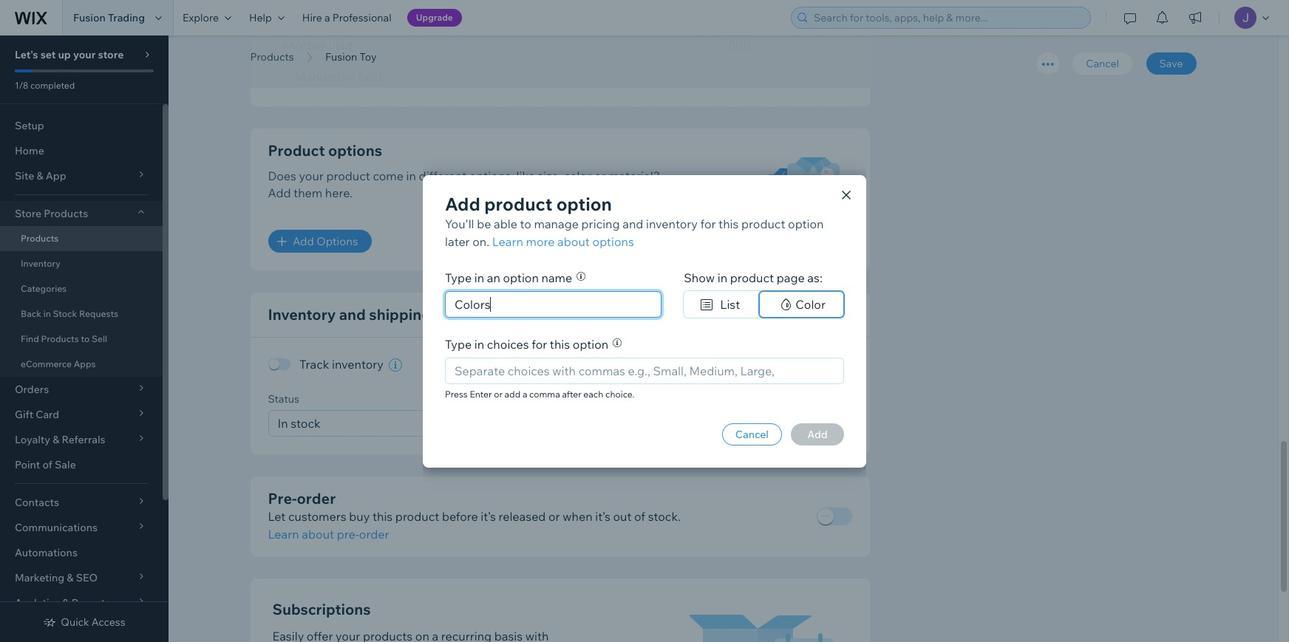 Task type: vqa. For each thing, say whether or not it's contained in the screenshot.
the Products within add products button
no



Task type: describe. For each thing, give the bounding box(es) containing it.
quick access
[[61, 616, 125, 629]]

1 vertical spatial options
[[593, 234, 634, 249]]

or for order
[[549, 509, 560, 524]]

Separate choices with commas e.g., Small, Medium, Large, field
[[450, 358, 839, 383]]

stock.
[[648, 509, 681, 524]]

track inventory
[[299, 357, 384, 372]]

this inside you'll be able to manage pricing and inventory for this product option later on.
[[719, 216, 739, 231]]

inventory link
[[0, 251, 163, 276]]

e.g., "What would you like engraved on your watch?" text field
[[272, 32, 698, 59]]

like
[[516, 169, 535, 184]]

add options
[[293, 235, 358, 249]]

professional
[[333, 11, 392, 24]]

in inside sidebar "element"
[[43, 308, 51, 319]]

option up the each
[[573, 337, 609, 352]]

choices
[[487, 337, 529, 352]]

type in an option name
[[445, 270, 572, 285]]

form containing product options
[[169, 0, 1289, 642]]

back
[[21, 308, 41, 319]]

fusion trading
[[73, 11, 145, 24]]

let
[[268, 509, 286, 524]]

fusion for fusion trading
[[73, 11, 106, 24]]

1 horizontal spatial order
[[359, 527, 389, 542]]

subscriptions
[[272, 600, 371, 618]]

products inside popup button
[[44, 207, 88, 220]]

learn more about options link
[[492, 232, 634, 250]]

categories link
[[0, 276, 163, 302]]

setup link
[[0, 113, 163, 138]]

quick access button
[[43, 616, 125, 629]]

point of sale
[[15, 458, 76, 472]]

this inside the pre-order let customers buy this product before it's released or when it's out of stock. learn about pre-order
[[373, 509, 393, 524]]

enter
[[470, 388, 492, 400]]

options,
[[469, 169, 514, 184]]

product inside does your product come in different options, like size, color or material? add them here.
[[326, 169, 370, 184]]

released
[[499, 509, 546, 524]]

0 horizontal spatial or
[[494, 388, 503, 400]]

add product option
[[445, 193, 612, 215]]

save
[[1160, 57, 1183, 70]]

up
[[58, 48, 71, 61]]

different
[[419, 169, 467, 184]]

access
[[92, 616, 125, 629]]

back in stock requests link
[[0, 302, 163, 327]]

press
[[445, 388, 468, 400]]

or for your
[[594, 169, 606, 184]]

product up able
[[484, 193, 553, 215]]

you'll be able to manage pricing and inventory for this product option later on.
[[445, 216, 824, 249]]

plus xs image
[[278, 238, 286, 247]]

hire a professional
[[302, 11, 392, 24]]

after
[[562, 388, 582, 400]]

product up list
[[730, 270, 774, 285]]

learn inside the pre-order let customers buy this product before it's released or when it's out of stock. learn about pre-order
[[268, 527, 299, 542]]

requests
[[79, 308, 118, 319]]

more
[[526, 234, 555, 249]]

show in product page as:
[[684, 270, 823, 285]]

home
[[15, 144, 44, 157]]

1 horizontal spatial products link
[[243, 50, 301, 64]]

type for type in choices for this option
[[445, 337, 472, 352]]

manage
[[534, 216, 579, 231]]

automations
[[15, 546, 78, 560]]

products down help button at top left
[[250, 50, 294, 64]]

list
[[720, 297, 740, 312]]

field
[[358, 70, 382, 85]]

automations link
[[0, 540, 163, 566]]

page
[[777, 270, 805, 285]]

on.
[[473, 234, 489, 249]]

0 horizontal spatial options
[[328, 142, 382, 160]]

store
[[98, 48, 124, 61]]

1 horizontal spatial this
[[550, 337, 570, 352]]

save button
[[1146, 52, 1197, 75]]

setup
[[15, 119, 44, 132]]

1/8
[[15, 80, 28, 91]]

completed
[[30, 80, 75, 91]]

of inside sidebar "element"
[[42, 458, 52, 472]]

to inside sidebar "element"
[[81, 333, 90, 344]]

comma
[[529, 388, 560, 400]]

a inside hire a professional link
[[325, 11, 330, 24]]

inventory inside you'll be able to manage pricing and inventory for this product option later on.
[[646, 216, 698, 231]]

track
[[299, 357, 329, 372]]

hire
[[302, 11, 322, 24]]

mandatory field
[[295, 70, 382, 85]]

about inside the pre-order let customers buy this product before it's released or when it's out of stock. learn about pre-order
[[302, 527, 334, 542]]

name
[[542, 270, 572, 285]]

product
[[268, 142, 325, 160]]

add for add product option
[[445, 193, 480, 215]]

as:
[[808, 270, 823, 285]]

status
[[268, 392, 299, 405]]

choice.
[[605, 388, 635, 400]]

set
[[40, 48, 56, 61]]

option inside you'll be able to manage pricing and inventory for this product option later on.
[[788, 216, 824, 231]]

back in stock requests
[[21, 308, 118, 319]]

inventory inside form
[[332, 357, 384, 372]]

type for type in an option name
[[445, 270, 472, 285]]

before
[[442, 509, 478, 524]]

you'll
[[445, 216, 474, 231]]

point of sale link
[[0, 452, 163, 478]]

inventory for inventory
[[21, 258, 61, 269]]

find products to sell
[[21, 333, 107, 344]]

does
[[268, 169, 296, 184]]

and inside you'll be able to manage pricing and inventory for this product option later on.
[[623, 216, 643, 231]]

upgrade
[[416, 12, 453, 23]]

find products to sell link
[[0, 327, 163, 352]]

add options button
[[268, 230, 371, 253]]

your inside does your product come in different options, like size, color or material? add them here.
[[299, 169, 324, 184]]

inventory and shipping
[[268, 306, 431, 324]]

learn more about options
[[492, 234, 634, 249]]

lb
[[832, 416, 843, 431]]

product options
[[268, 142, 382, 160]]

let's
[[15, 48, 38, 61]]

1 vertical spatial for
[[532, 337, 547, 352]]

ecommerce
[[21, 359, 72, 370]]

come
[[373, 169, 404, 184]]



Task type: locate. For each thing, give the bounding box(es) containing it.
2 it's from the left
[[595, 509, 610, 524]]

2 horizontal spatial add
[[445, 193, 480, 215]]

1 vertical spatial this
[[550, 337, 570, 352]]

inventory up track
[[268, 306, 336, 324]]

1 vertical spatial or
[[494, 388, 503, 400]]

store products button
[[0, 201, 163, 226]]

2 vertical spatial this
[[373, 509, 393, 524]]

0 vertical spatial your
[[73, 48, 96, 61]]

0 horizontal spatial to
[[81, 333, 90, 344]]

0 horizontal spatial about
[[302, 527, 334, 542]]

1 vertical spatial cancel button
[[722, 423, 782, 445]]

a right hire at the top
[[325, 11, 330, 24]]

1 horizontal spatial add
[[293, 235, 314, 249]]

0 horizontal spatial order
[[297, 489, 336, 508]]

about down customers
[[302, 527, 334, 542]]

order down buy
[[359, 527, 389, 542]]

it's left out
[[595, 509, 610, 524]]

1 horizontal spatial options
[[593, 234, 634, 249]]

add inside does your product come in different options, like size, color or material? add them here.
[[268, 185, 291, 200]]

0 vertical spatial inventory
[[21, 258, 61, 269]]

1 vertical spatial about
[[302, 527, 334, 542]]

order
[[297, 489, 336, 508], [359, 527, 389, 542]]

product left before
[[395, 509, 439, 524]]

type left choices
[[445, 337, 472, 352]]

0 horizontal spatial a
[[325, 11, 330, 24]]

options up the come
[[328, 142, 382, 160]]

list button
[[684, 291, 759, 318]]

0 vertical spatial cancel
[[1086, 57, 1119, 70]]

2 horizontal spatial this
[[719, 216, 739, 231]]

0 vertical spatial inventory
[[646, 216, 698, 231]]

learn down able
[[492, 234, 523, 249]]

to
[[520, 216, 531, 231], [81, 333, 90, 344]]

1 vertical spatial your
[[299, 169, 324, 184]]

0 vertical spatial order
[[297, 489, 336, 508]]

your up them at the left top of page
[[299, 169, 324, 184]]

0 horizontal spatial for
[[532, 337, 547, 352]]

toy
[[360, 50, 377, 64]]

products
[[250, 50, 294, 64], [44, 207, 88, 220], [21, 233, 59, 244], [41, 333, 79, 344]]

or left add
[[494, 388, 503, 400]]

out
[[613, 509, 632, 524]]

for inside you'll be able to manage pricing and inventory for this product option later on.
[[700, 216, 716, 231]]

1 horizontal spatial of
[[634, 509, 645, 524]]

0 horizontal spatial inventory
[[21, 258, 61, 269]]

1 type from the top
[[445, 270, 472, 285]]

0 horizontal spatial cancel button
[[722, 423, 782, 445]]

color
[[564, 169, 592, 184]]

an
[[487, 270, 500, 285]]

trading
[[108, 11, 145, 24]]

find
[[21, 333, 39, 344]]

0 vertical spatial cancel button
[[1073, 52, 1133, 75]]

in right show
[[718, 270, 728, 285]]

add
[[268, 185, 291, 200], [445, 193, 480, 215], [293, 235, 314, 249]]

0 vertical spatial to
[[520, 216, 531, 231]]

1 horizontal spatial cancel button
[[1073, 52, 1133, 75]]

about inside learn more about options link
[[557, 234, 590, 249]]

0 horizontal spatial and
[[339, 306, 366, 324]]

0 horizontal spatial it's
[[481, 509, 496, 524]]

be
[[477, 216, 491, 231]]

in right the come
[[406, 169, 416, 184]]

customers
[[288, 509, 346, 524]]

store
[[15, 207, 41, 220]]

0.0 number field
[[674, 411, 828, 436]]

each
[[584, 388, 603, 400]]

of right out
[[634, 509, 645, 524]]

a right add
[[523, 388, 527, 400]]

1 horizontal spatial a
[[523, 388, 527, 400]]

later
[[445, 234, 470, 249]]

1 vertical spatial products link
[[0, 226, 163, 251]]

2 horizontal spatial or
[[594, 169, 606, 184]]

add down does
[[268, 185, 291, 200]]

sale
[[55, 458, 76, 472]]

in left choices
[[474, 337, 484, 352]]

product up show in product page as:
[[741, 216, 785, 231]]

1 horizontal spatial cancel
[[1086, 57, 1119, 70]]

options
[[317, 235, 358, 249]]

does your product come in different options, like size, color or material? add them here.
[[268, 169, 660, 200]]

0 vertical spatial a
[[325, 11, 330, 24]]

1 horizontal spatial or
[[549, 509, 560, 524]]

fusion left trading at top
[[73, 11, 106, 24]]

ecommerce apps
[[21, 359, 96, 370]]

this right buy
[[373, 509, 393, 524]]

home link
[[0, 138, 163, 163]]

or
[[594, 169, 606, 184], [494, 388, 503, 400], [549, 509, 560, 524]]

0 vertical spatial of
[[42, 458, 52, 472]]

add right plus xs image on the top left of the page
[[293, 235, 314, 249]]

1 vertical spatial of
[[634, 509, 645, 524]]

1 vertical spatial to
[[81, 333, 90, 344]]

store products
[[15, 207, 88, 220]]

your inside sidebar "element"
[[73, 48, 96, 61]]

2 type from the top
[[445, 337, 472, 352]]

of left sale
[[42, 458, 52, 472]]

product
[[326, 169, 370, 184], [484, 193, 553, 215], [741, 216, 785, 231], [730, 270, 774, 285], [395, 509, 439, 524]]

or inside does your product come in different options, like size, color or material? add them here.
[[594, 169, 606, 184]]

this down e.g., size or weight field
[[550, 337, 570, 352]]

0 horizontal spatial your
[[73, 48, 96, 61]]

mandatory
[[295, 70, 355, 85]]

to inside you'll be able to manage pricing and inventory for this product option later on.
[[520, 216, 531, 231]]

or left when
[[549, 509, 560, 524]]

pre-
[[268, 489, 297, 508]]

learn about pre-order link
[[268, 525, 389, 543]]

1 vertical spatial fusion
[[325, 50, 357, 64]]

inventory right track
[[332, 357, 384, 372]]

categories
[[21, 283, 67, 294]]

show
[[684, 270, 715, 285]]

add
[[505, 388, 521, 400]]

1 vertical spatial cancel
[[735, 428, 769, 441]]

option up the pricing
[[557, 193, 612, 215]]

0 vertical spatial learn
[[492, 234, 523, 249]]

or inside the pre-order let customers buy this product before it's released or when it's out of stock. learn about pre-order
[[549, 509, 560, 524]]

0 horizontal spatial learn
[[268, 527, 299, 542]]

for right choices
[[532, 337, 547, 352]]

1 horizontal spatial and
[[623, 216, 643, 231]]

apps
[[74, 359, 96, 370]]

1 vertical spatial type
[[445, 337, 472, 352]]

products right store in the top left of the page
[[44, 207, 88, 220]]

0 horizontal spatial this
[[373, 509, 393, 524]]

1 vertical spatial inventory
[[268, 306, 336, 324]]

1 horizontal spatial inventory
[[268, 306, 336, 324]]

options down the pricing
[[593, 234, 634, 249]]

cancel
[[1086, 57, 1119, 70], [735, 428, 769, 441]]

product inside the pre-order let customers buy this product before it's released or when it's out of stock. learn about pre-order
[[395, 509, 439, 524]]

0 horizontal spatial fusion
[[73, 11, 106, 24]]

1 vertical spatial learn
[[268, 527, 299, 542]]

in inside does your product come in different options, like size, color or material? add them here.
[[406, 169, 416, 184]]

of inside the pre-order let customers buy this product before it's released or when it's out of stock. learn about pre-order
[[634, 509, 645, 524]]

inventory up categories on the top left
[[21, 258, 61, 269]]

to left sell
[[81, 333, 90, 344]]

it's
[[481, 509, 496, 524], [595, 509, 610, 524]]

inventory inside sidebar "element"
[[21, 258, 61, 269]]

inventory for inventory and shipping
[[268, 306, 336, 324]]

sidebar element
[[0, 35, 169, 642]]

and left 'shipping'
[[339, 306, 366, 324]]

your right up
[[73, 48, 96, 61]]

0 horizontal spatial inventory
[[332, 357, 384, 372]]

in left "an"
[[474, 270, 484, 285]]

add up you'll
[[445, 193, 480, 215]]

0 vertical spatial fusion
[[73, 11, 106, 24]]

pre-
[[337, 527, 359, 542]]

product inside you'll be able to manage pricing and inventory for this product option later on.
[[741, 216, 785, 231]]

1 horizontal spatial it's
[[595, 509, 610, 524]]

order up customers
[[297, 489, 336, 508]]

0 vertical spatial this
[[719, 216, 739, 231]]

products link
[[243, 50, 301, 64], [0, 226, 163, 251]]

Search for tools, apps, help & more... field
[[809, 7, 1086, 28]]

pre-order let customers buy this product before it's released or when it's out of stock. learn about pre-order
[[268, 489, 681, 542]]

0 vertical spatial options
[[328, 142, 382, 160]]

it's right before
[[481, 509, 496, 524]]

product up here.
[[326, 169, 370, 184]]

1 it's from the left
[[481, 509, 496, 524]]

in for as:
[[718, 270, 728, 285]]

for
[[700, 216, 716, 231], [532, 337, 547, 352]]

your
[[73, 48, 96, 61], [299, 169, 324, 184]]

about down manage
[[557, 234, 590, 249]]

1/8 completed
[[15, 80, 75, 91]]

1 horizontal spatial your
[[299, 169, 324, 184]]

help button
[[240, 0, 293, 35]]

quick
[[61, 616, 89, 629]]

products link down help button at top left
[[243, 50, 301, 64]]

learn down let
[[268, 527, 299, 542]]

0 horizontal spatial add
[[268, 185, 291, 200]]

0 vertical spatial for
[[700, 216, 716, 231]]

1 horizontal spatial for
[[700, 216, 716, 231]]

form
[[169, 0, 1289, 642]]

help
[[249, 11, 272, 24]]

to right able
[[520, 216, 531, 231]]

1 horizontal spatial to
[[520, 216, 531, 231]]

None number field
[[721, 32, 798, 59]]

0 horizontal spatial cancel
[[735, 428, 769, 441]]

1 horizontal spatial inventory
[[646, 216, 698, 231]]

fusion for fusion toy
[[325, 50, 357, 64]]

point
[[15, 458, 40, 472]]

inventory
[[646, 216, 698, 231], [332, 357, 384, 372]]

fusion
[[73, 11, 106, 24], [325, 50, 357, 64]]

color button
[[759, 291, 844, 318]]

0 vertical spatial and
[[623, 216, 643, 231]]

and inside form
[[339, 306, 366, 324]]

0 vertical spatial about
[[557, 234, 590, 249]]

1 horizontal spatial fusion
[[325, 50, 357, 64]]

ecommerce apps link
[[0, 352, 163, 377]]

products down store in the top left of the page
[[21, 233, 59, 244]]

and
[[623, 216, 643, 231], [339, 306, 366, 324]]

size,
[[538, 169, 561, 184]]

0 vertical spatial type
[[445, 270, 472, 285]]

able
[[494, 216, 517, 231]]

shipping
[[369, 306, 431, 324]]

a
[[325, 11, 330, 24], [523, 388, 527, 400]]

in
[[406, 169, 416, 184], [474, 270, 484, 285], [718, 270, 728, 285], [43, 308, 51, 319], [474, 337, 484, 352]]

e.g., Size or Weight field
[[450, 292, 657, 317]]

1 vertical spatial and
[[339, 306, 366, 324]]

0 vertical spatial products link
[[243, 50, 301, 64]]

1 vertical spatial a
[[523, 388, 527, 400]]

type left "an"
[[445, 270, 472, 285]]

and right the pricing
[[623, 216, 643, 231]]

1 vertical spatial inventory
[[332, 357, 384, 372]]

here.
[[325, 185, 353, 200]]

0 horizontal spatial of
[[42, 458, 52, 472]]

option right "an"
[[503, 270, 539, 285]]

first time_stores_subsciptions and reccuring orders_calender and box copy image
[[689, 615, 848, 642]]

fusion up mandatory field
[[325, 50, 357, 64]]

in for name
[[474, 270, 484, 285]]

0 horizontal spatial products link
[[0, 226, 163, 251]]

this up show in product page as:
[[719, 216, 739, 231]]

or right color
[[594, 169, 606, 184]]

2 vertical spatial or
[[549, 509, 560, 524]]

1 horizontal spatial about
[[557, 234, 590, 249]]

cancel button
[[1073, 52, 1133, 75], [722, 423, 782, 445]]

type in choices for this option
[[445, 337, 609, 352]]

1 vertical spatial order
[[359, 527, 389, 542]]

0 vertical spatial or
[[594, 169, 606, 184]]

type
[[445, 270, 472, 285], [445, 337, 472, 352]]

add for add options
[[293, 235, 314, 249]]

let's set up your store
[[15, 48, 124, 61]]

color
[[796, 297, 826, 312]]

add inside button
[[293, 235, 314, 249]]

pricing
[[581, 216, 620, 231]]

for up show
[[700, 216, 716, 231]]

them
[[294, 185, 323, 200]]

products link down store products
[[0, 226, 163, 251]]

products up ecommerce apps
[[41, 333, 79, 344]]

1 horizontal spatial learn
[[492, 234, 523, 249]]

option up as:
[[788, 216, 824, 231]]

in for this
[[474, 337, 484, 352]]

inventory down material? on the top of page
[[646, 216, 698, 231]]

None field
[[273, 411, 429, 436]]

in right 'back'
[[43, 308, 51, 319]]



